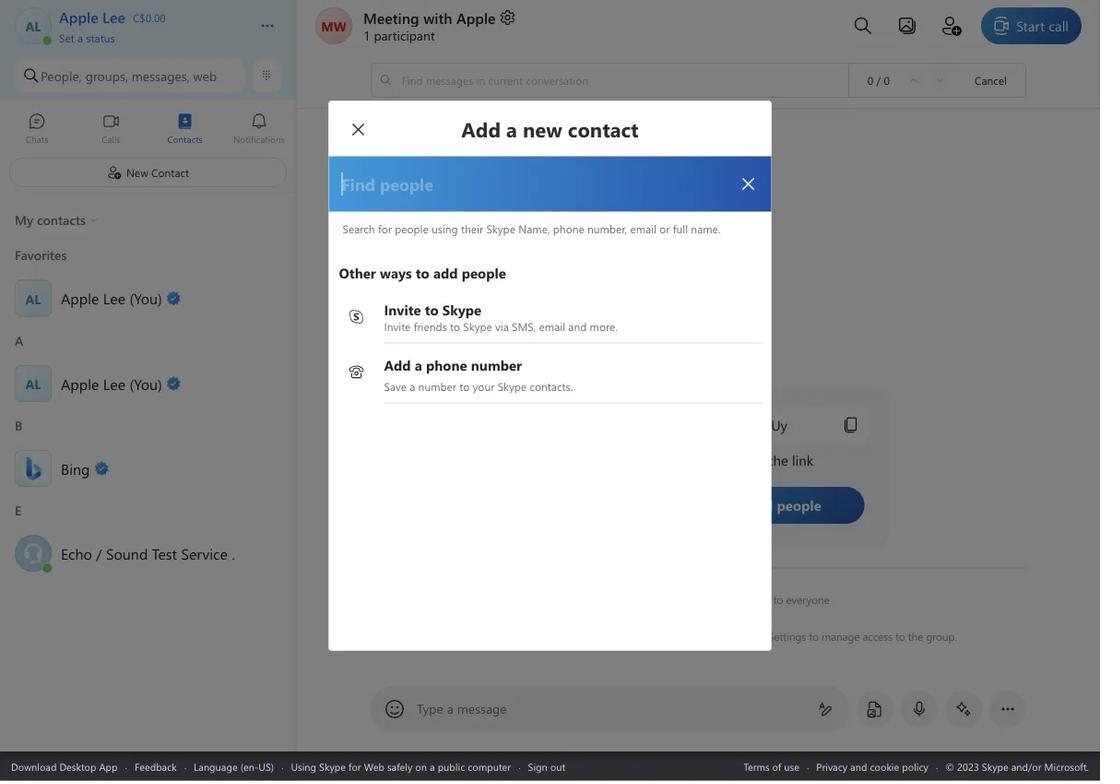 Task type: vqa. For each thing, say whether or not it's contained in the screenshot.
Favorites group's Lee
yes



Task type: describe. For each thing, give the bounding box(es) containing it.
1 0 from the left
[[868, 73, 873, 88]]

2 0 from the left
[[884, 73, 890, 88]]

apple for "favorites" group
[[61, 288, 99, 308]]

type
[[417, 700, 443, 717]]

group
[[736, 629, 765, 644]]

meeting with apple button
[[363, 7, 517, 27]]

sound
[[106, 543, 148, 563]]

set a status button
[[59, 26, 242, 45]]

link.
[[685, 629, 704, 644]]

go
[[707, 629, 720, 644]]

b group
[[0, 411, 296, 496]]

(you) for "favorites" group
[[129, 288, 162, 308]]

sign out
[[528, 759, 565, 773]]

us)
[[259, 759, 274, 773]]

a inside button
[[77, 30, 83, 45]]

(en-
[[240, 759, 259, 773]]

bing
[[61, 458, 90, 478]]

people, groups, messages, web
[[41, 67, 217, 84]]

privacy
[[816, 759, 848, 773]]

lee for a group
[[103, 373, 125, 393]]

web
[[193, 67, 217, 84]]

a group
[[0, 326, 296, 411]]

download desktop app link
[[11, 759, 118, 773]]

web
[[364, 759, 384, 773]]

test
[[152, 543, 177, 563]]

enabled
[[490, 629, 528, 644]]

to right go
[[723, 629, 733, 644]]

chat
[[684, 592, 704, 607]]

for
[[349, 759, 361, 773]]

skype
[[319, 759, 346, 773]]

groups,
[[85, 67, 128, 84]]

on
[[415, 759, 427, 773]]

conversation
[[585, 629, 645, 644]]

echo / sound test service .
[[61, 543, 235, 563]]

has
[[617, 592, 633, 607]]

to right visible
[[773, 592, 783, 607]]

settings
[[768, 629, 806, 644]]

apple lee (you) for a group
[[61, 373, 162, 393]]

message
[[457, 700, 507, 717]]

this
[[566, 629, 582, 644]]

a right type
[[447, 700, 454, 717]]

group.
[[926, 629, 957, 644]]

privacy and cookie policy
[[816, 759, 929, 773]]

/ for echo
[[96, 543, 102, 563]]

set
[[59, 30, 74, 45]]

type a message
[[417, 700, 507, 717]]

with
[[423, 7, 452, 27]]

.
[[232, 543, 235, 563]]

download
[[11, 759, 57, 773]]

status
[[86, 30, 115, 45]]

cookie
[[870, 759, 899, 773]]

Find messages in current conversation text field
[[400, 71, 841, 89]]

language
[[194, 759, 238, 773]]

echo
[[61, 543, 92, 563]]

terms of use link
[[744, 759, 799, 773]]

sign
[[528, 759, 548, 773]]

using skype for web safely on a public computer link
[[291, 759, 511, 773]]

out
[[550, 759, 565, 773]]

manage
[[822, 629, 860, 644]]

people, groups, messages, web button
[[15, 59, 244, 92]]



Task type: locate. For each thing, give the bounding box(es) containing it.
enabled joining this conversation using a link. go to group settings to manage access to the group.
[[487, 629, 957, 644]]

the left the chat
[[666, 592, 681, 607]]

computer
[[468, 759, 511, 773]]

of
[[772, 759, 781, 773]]

a right set
[[77, 30, 83, 45]]

1 horizontal spatial 0
[[884, 73, 890, 88]]

1 vertical spatial (you)
[[129, 373, 162, 393]]

feedback link
[[135, 759, 177, 773]]

download desktop app
[[11, 759, 118, 773]]

1 vertical spatial /
[[96, 543, 102, 563]]

tab list
[[0, 104, 296, 155]]

apple lee (you) inside "favorites" group
[[61, 288, 162, 308]]

0 vertical spatial apple
[[456, 7, 496, 27]]

2 (you) from the top
[[129, 373, 162, 393]]

to
[[773, 592, 783, 607], [723, 629, 733, 644], [809, 629, 819, 644], [895, 629, 905, 644]]

/ for 0
[[877, 73, 881, 88]]

service
[[181, 543, 228, 563]]

1 vertical spatial the
[[908, 629, 923, 644]]

0 vertical spatial the
[[666, 592, 681, 607]]

apple lee (you) inside a group
[[61, 373, 162, 393]]

meeting with apple
[[363, 7, 496, 27]]

1 vertical spatial lee
[[103, 373, 125, 393]]

0 horizontal spatial 0
[[868, 73, 873, 88]]

feedback
[[135, 759, 177, 773]]

app
[[99, 759, 118, 773]]

policy
[[902, 759, 929, 773]]

using skype for web safely on a public computer
[[291, 759, 511, 773]]

(you) inside "favorites" group
[[129, 288, 162, 308]]

public
[[438, 759, 465, 773]]

/ inside e group
[[96, 543, 102, 563]]

2 lee from the top
[[103, 373, 125, 393]]

to right settings
[[809, 629, 819, 644]]

apple
[[456, 7, 496, 27], [61, 288, 99, 308], [61, 373, 99, 393]]

1 lee from the top
[[103, 288, 125, 308]]

(you) for a group
[[129, 373, 162, 393]]

/
[[877, 73, 881, 88], [96, 543, 102, 563]]

0 vertical spatial (you)
[[129, 288, 162, 308]]

apple for a group
[[61, 373, 99, 393]]

apple inside a group
[[61, 373, 99, 393]]

1 horizontal spatial /
[[877, 73, 881, 88]]

messages,
[[132, 67, 190, 84]]

language (en-us) link
[[194, 759, 274, 773]]

visible
[[742, 592, 771, 607]]

everyone
[[786, 592, 830, 607]]

language (en-us)
[[194, 759, 274, 773]]

has made the chat history visible to everyone
[[614, 592, 830, 607]]

history
[[707, 592, 739, 607]]

apple lee (you) for "favorites" group
[[61, 288, 162, 308]]

0 horizontal spatial the
[[666, 592, 681, 607]]

lee for "favorites" group
[[103, 288, 125, 308]]

(you) up 'b' 'group' at the left
[[129, 373, 162, 393]]

the
[[666, 592, 681, 607], [908, 629, 923, 644]]

Type a message text field
[[417, 700, 803, 719]]

using
[[291, 759, 316, 773]]

desktop
[[59, 759, 96, 773]]

set a status
[[59, 30, 115, 45]]

0 horizontal spatial /
[[96, 543, 102, 563]]

lee
[[103, 288, 125, 308], [103, 373, 125, 393]]

terms of use
[[744, 759, 799, 773]]

privacy and cookie policy link
[[816, 759, 929, 773]]

lee inside "favorites" group
[[103, 288, 125, 308]]

2 apple lee (you) from the top
[[61, 373, 162, 393]]

and
[[850, 759, 867, 773]]

lee up a group
[[103, 288, 125, 308]]

sign out link
[[528, 759, 565, 773]]

use
[[784, 759, 799, 773]]

the left group.
[[908, 629, 923, 644]]

favorites group
[[0, 240, 296, 326]]

0 vertical spatial lee
[[103, 288, 125, 308]]

today heading
[[371, 547, 1026, 580]]

terms
[[744, 759, 770, 773]]

meeting
[[363, 7, 419, 27]]

using
[[648, 629, 674, 644]]

apple inside "favorites" group
[[61, 288, 99, 308]]

1 horizontal spatial the
[[908, 629, 923, 644]]

to right access
[[895, 629, 905, 644]]

(you) up a group
[[129, 288, 162, 308]]

apple lee (you)
[[61, 288, 162, 308], [61, 373, 162, 393]]

people,
[[41, 67, 82, 84]]

made
[[636, 592, 663, 607]]

0 vertical spatial apple lee (you)
[[61, 288, 162, 308]]

Find people text field
[[340, 172, 723, 196]]

joining
[[530, 629, 563, 644]]

apple lee (you) up a group
[[61, 288, 162, 308]]

0 vertical spatial /
[[877, 73, 881, 88]]

0 / 0
[[868, 73, 890, 88]]

1 (you) from the top
[[129, 288, 162, 308]]

lee up 'b' 'group' at the left
[[103, 373, 125, 393]]

apple lee (you) up 'b' 'group' at the left
[[61, 373, 162, 393]]

1 apple lee (you) from the top
[[61, 288, 162, 308]]

0
[[868, 73, 873, 88], [884, 73, 890, 88]]

e group
[[0, 496, 296, 580]]

(you)
[[129, 288, 162, 308], [129, 373, 162, 393]]

1 vertical spatial apple
[[61, 288, 99, 308]]

lee inside a group
[[103, 373, 125, 393]]

a
[[77, 30, 83, 45], [676, 629, 682, 644], [447, 700, 454, 717], [430, 759, 435, 773]]

access
[[863, 629, 893, 644]]

a right on
[[430, 759, 435, 773]]

1 vertical spatial apple lee (you)
[[61, 373, 162, 393]]

2 vertical spatial apple
[[61, 373, 99, 393]]

(you) inside a group
[[129, 373, 162, 393]]

safely
[[387, 759, 413, 773]]

a left link.
[[676, 629, 682, 644]]



